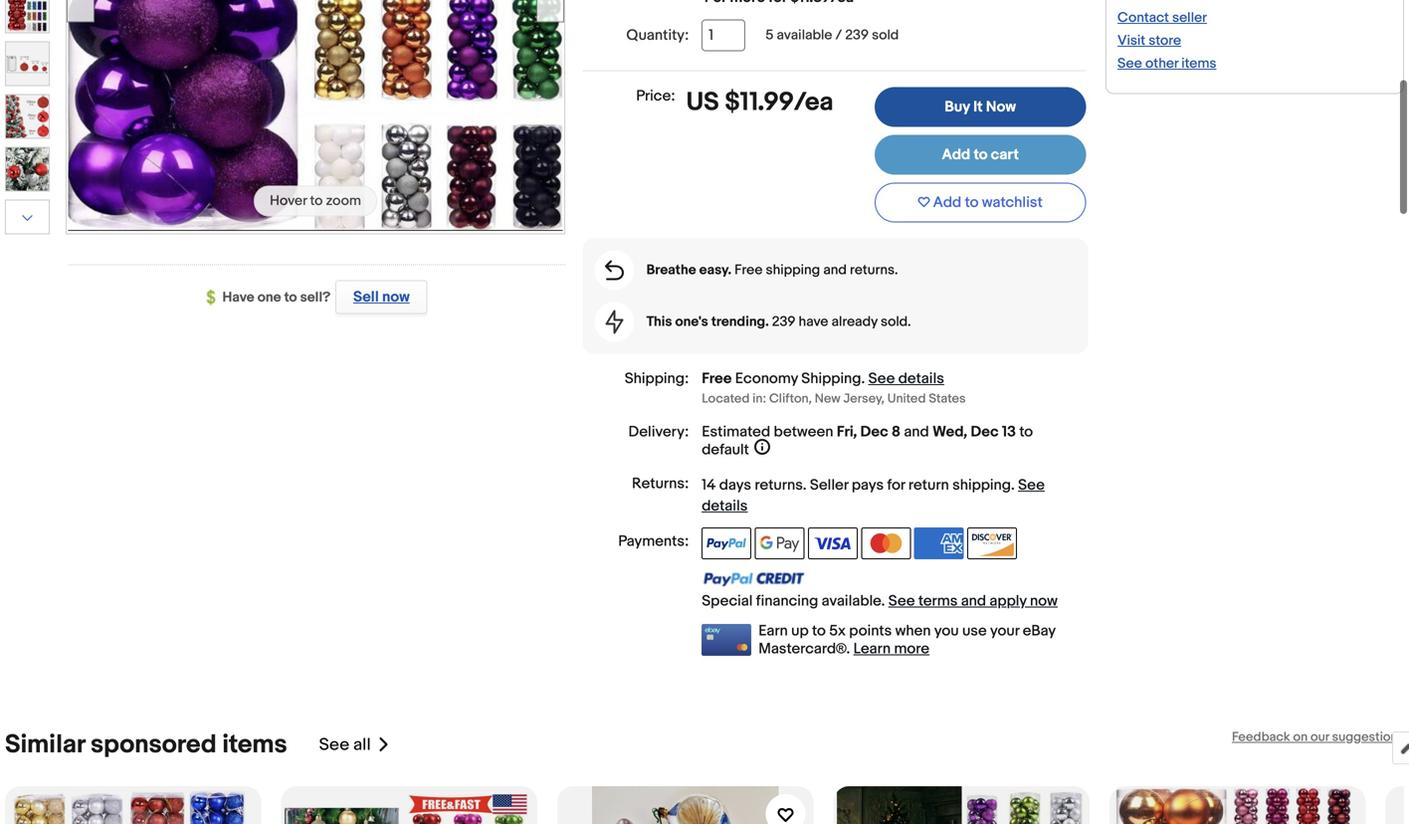 Task type: describe. For each thing, give the bounding box(es) containing it.
one
[[258, 289, 281, 306]]

to inside button
[[965, 194, 979, 212]]

buy it now
[[945, 98, 1016, 116]]

pays
[[852, 476, 884, 494]]

for
[[887, 476, 905, 494]]

visit
[[1118, 32, 1146, 49]]

discover image
[[968, 528, 1017, 559]]

use
[[962, 622, 987, 640]]

0 vertical spatial shipping
[[766, 262, 820, 279]]

sponsored
[[91, 730, 217, 760]]

in:
[[753, 391, 766, 407]]

return
[[909, 476, 949, 494]]

sell?
[[300, 289, 331, 306]]

learn more
[[854, 640, 930, 658]]

. for shipping
[[861, 370, 865, 388]]

shipping:
[[625, 370, 689, 388]]

already
[[832, 314, 878, 330]]

1 vertical spatial items
[[222, 730, 287, 760]]

0 vertical spatial and
[[823, 262, 847, 279]]

$11.99/ea
[[725, 87, 834, 118]]

one's
[[675, 314, 708, 330]]

us $11.99/ea
[[686, 87, 834, 118]]

our
[[1311, 730, 1329, 745]]

points
[[849, 622, 892, 640]]

add for add to watchlist
[[933, 194, 962, 212]]

cart
[[991, 146, 1019, 164]]

picture 29 of 45 image
[[6, 95, 49, 138]]

us
[[686, 87, 719, 118]]

and for see
[[961, 592, 986, 610]]

your
[[990, 622, 1020, 640]]

this
[[647, 314, 672, 330]]

learn more link
[[854, 640, 930, 658]]

new
[[815, 391, 841, 407]]

now inside us $11.99/ea main content
[[1030, 592, 1058, 610]]

master card image
[[861, 528, 911, 559]]

0 vertical spatial see details link
[[869, 370, 944, 388]]

us $11.99/ea main content
[[583, 0, 1088, 658]]

seller
[[810, 476, 848, 494]]

24pcs/box christmas glitter ball ornaments xmas tree ball hanging party decor us - picture 23 of 45 image
[[68, 0, 563, 231]]

up
[[791, 622, 809, 640]]

this one's trending. 239 have already sold.
[[647, 314, 911, 330]]

special financing available. see terms and apply now
[[702, 592, 1058, 610]]

available
[[777, 27, 832, 44]]

returns
[[755, 476, 803, 494]]

2 horizontal spatial .
[[1011, 476, 1015, 494]]

see other items link
[[1118, 55, 1217, 72]]

picture 30 of 45 image
[[6, 148, 49, 191]]

sold.
[[881, 314, 911, 330]]

sell now link
[[331, 280, 427, 314]]

jersey,
[[844, 391, 885, 407]]

days
[[719, 476, 751, 494]]

to inside earn up to 5x points when you use your ebay mastercard®.
[[812, 622, 826, 640]]

14 days returns . seller pays for return shipping .
[[702, 476, 1018, 494]]

ebay
[[1023, 622, 1056, 640]]

ebay mastercard image
[[702, 624, 752, 656]]

sold
[[872, 27, 899, 44]]

dollar sign image
[[207, 290, 222, 306]]

buy it now link
[[875, 87, 1086, 127]]

feedback
[[1232, 730, 1291, 745]]

to left cart
[[974, 146, 988, 164]]

picture 27 of 45 image
[[6, 0, 49, 32]]

0 vertical spatial now
[[382, 288, 410, 306]]

seller
[[1172, 9, 1207, 26]]

see all link
[[319, 730, 391, 760]]

to right 'one'
[[284, 289, 297, 306]]

to inside estimated between fri, dec 8 and wed, dec 13 to default
[[1020, 423, 1033, 441]]

contact seller visit store see other items
[[1118, 9, 1217, 72]]

similar sponsored items
[[5, 730, 287, 760]]

have one to sell?
[[222, 289, 331, 306]]

see inside contact seller visit store see other items
[[1118, 55, 1142, 72]]

13
[[1002, 423, 1016, 441]]

on
[[1293, 730, 1308, 745]]

fri,
[[837, 423, 857, 441]]

states
[[929, 391, 966, 407]]

more
[[894, 640, 930, 658]]

See all text field
[[319, 735, 371, 755]]

with details__icon image for this
[[606, 310, 624, 334]]

see inside free economy shipping . see details located in: clifton, new jersey, united states
[[869, 370, 895, 388]]

239 for trending.
[[772, 314, 796, 330]]

2 dec from the left
[[971, 423, 999, 441]]

add to cart link
[[875, 135, 1086, 175]]

see terms and apply now link
[[889, 592, 1058, 610]]

1 dec from the left
[[861, 423, 889, 441]]

free inside free economy shipping . see details located in: clifton, new jersey, united states
[[702, 370, 732, 388]]



Task type: vqa. For each thing, say whether or not it's contained in the screenshot.
Wed,
yes



Task type: locate. For each thing, give the bounding box(es) containing it.
1 horizontal spatial dec
[[971, 423, 999, 441]]

clifton,
[[769, 391, 812, 407]]

1 horizontal spatial shipping
[[953, 476, 1011, 494]]

shipping
[[802, 370, 861, 388]]

1 vertical spatial details
[[702, 497, 748, 515]]

you
[[934, 622, 959, 640]]

wed,
[[933, 423, 968, 441]]

visit store link
[[1118, 32, 1181, 49]]

terms
[[919, 592, 958, 610]]

when
[[895, 622, 931, 640]]

now
[[986, 98, 1016, 116]]

and
[[823, 262, 847, 279], [904, 423, 929, 441], [961, 592, 986, 610]]

suggestions
[[1332, 730, 1404, 745]]

0 vertical spatial with details__icon image
[[605, 260, 624, 280]]

with details__icon image left breathe
[[605, 260, 624, 280]]

available.
[[822, 592, 885, 610]]

to right 13 on the bottom right of the page
[[1020, 423, 1033, 441]]

sell now
[[353, 288, 410, 306]]

add to watchlist button
[[875, 183, 1086, 222]]

delivery:
[[629, 423, 689, 441]]

1 vertical spatial free
[[702, 370, 732, 388]]

default
[[702, 441, 749, 459]]

. up jersey,
[[861, 370, 865, 388]]

visa image
[[808, 528, 858, 559]]

returns:
[[632, 475, 689, 493]]

shipping right 'return'
[[953, 476, 1011, 494]]

1 vertical spatial shipping
[[953, 476, 1011, 494]]

payments:
[[618, 533, 689, 550]]

and right 8
[[904, 423, 929, 441]]

1 horizontal spatial items
[[1182, 55, 1217, 72]]

free economy shipping . see details located in: clifton, new jersey, united states
[[702, 370, 966, 407]]

0 vertical spatial items
[[1182, 55, 1217, 72]]

see
[[1118, 55, 1142, 72], [869, 370, 895, 388], [1018, 476, 1045, 494], [889, 592, 915, 610], [319, 735, 349, 755]]

estimated
[[702, 423, 771, 441]]

. down 13 on the bottom right of the page
[[1011, 476, 1015, 494]]

store
[[1149, 32, 1181, 49]]

1 horizontal spatial 239
[[845, 27, 869, 44]]

breathe easy. free shipping and returns.
[[647, 262, 898, 279]]

similar
[[5, 730, 85, 760]]

1 vertical spatial with details__icon image
[[606, 310, 624, 334]]

1 with details__icon image from the top
[[605, 260, 624, 280]]

shipping
[[766, 262, 820, 279], [953, 476, 1011, 494]]

breathe
[[647, 262, 696, 279]]

add for add to cart
[[942, 146, 971, 164]]

feedback on our suggestions
[[1232, 730, 1404, 745]]

to left 5x
[[812, 622, 826, 640]]

1 horizontal spatial free
[[735, 262, 763, 279]]

8
[[892, 423, 901, 441]]

free
[[735, 262, 763, 279], [702, 370, 732, 388]]

1 horizontal spatial .
[[861, 370, 865, 388]]

details inside see details
[[702, 497, 748, 515]]

. inside free economy shipping . see details located in: clifton, new jersey, united states
[[861, 370, 865, 388]]

paypal image
[[702, 528, 752, 559]]

all
[[353, 735, 371, 755]]

picture 28 of 45 image
[[6, 42, 49, 85]]

. left seller
[[803, 476, 807, 494]]

5x
[[829, 622, 846, 640]]

0 horizontal spatial .
[[803, 476, 807, 494]]

details up united
[[898, 370, 944, 388]]

trending.
[[711, 314, 769, 330]]

1 vertical spatial see details link
[[702, 476, 1045, 515]]

easy.
[[699, 262, 732, 279]]

and for dec
[[904, 423, 929, 441]]

add down "buy"
[[942, 146, 971, 164]]

0 horizontal spatial shipping
[[766, 262, 820, 279]]

have
[[799, 314, 829, 330]]

2 with details__icon image from the top
[[606, 310, 624, 334]]

dec left 8
[[861, 423, 889, 441]]

to left "watchlist"
[[965, 194, 979, 212]]

items left 'see all'
[[222, 730, 287, 760]]

buy
[[945, 98, 970, 116]]

add to cart
[[942, 146, 1019, 164]]

239 right /
[[845, 27, 869, 44]]

returns.
[[850, 262, 898, 279]]

add down the add to cart link
[[933, 194, 962, 212]]

apply
[[990, 592, 1027, 610]]

Quantity: text field
[[702, 19, 746, 51]]

to
[[974, 146, 988, 164], [965, 194, 979, 212], [284, 289, 297, 306], [1020, 423, 1033, 441], [812, 622, 826, 640]]

dec
[[861, 423, 889, 441], [971, 423, 999, 441]]

5 available / 239 sold
[[766, 27, 899, 44]]

with details__icon image
[[605, 260, 624, 280], [606, 310, 624, 334]]

now up ebay
[[1030, 592, 1058, 610]]

dec left 13 on the bottom right of the page
[[971, 423, 999, 441]]

. for returns
[[803, 476, 807, 494]]

2 vertical spatial and
[[961, 592, 986, 610]]

united
[[888, 391, 926, 407]]

239 left the have
[[772, 314, 796, 330]]

0 horizontal spatial free
[[702, 370, 732, 388]]

0 vertical spatial add
[[942, 146, 971, 164]]

items inside contact seller visit store see other items
[[1182, 55, 1217, 72]]

1 vertical spatial add
[[933, 194, 962, 212]]

0 vertical spatial 239
[[845, 27, 869, 44]]

mastercard®.
[[759, 640, 850, 658]]

have
[[222, 289, 254, 306]]

see details
[[702, 476, 1045, 515]]

add inside button
[[933, 194, 962, 212]]

earn
[[759, 622, 788, 640]]

located
[[702, 391, 750, 407]]

sell
[[353, 288, 379, 306]]

economy
[[735, 370, 798, 388]]

free right easy.
[[735, 262, 763, 279]]

239 for /
[[845, 27, 869, 44]]

learn
[[854, 640, 891, 658]]

0 vertical spatial free
[[735, 262, 763, 279]]

1 horizontal spatial details
[[898, 370, 944, 388]]

free up located
[[702, 370, 732, 388]]

items right the other at right top
[[1182, 55, 1217, 72]]

1 horizontal spatial now
[[1030, 592, 1058, 610]]

shipping up this one's trending. 239 have already sold.
[[766, 262, 820, 279]]

add to watchlist
[[933, 194, 1043, 212]]

0 horizontal spatial and
[[823, 262, 847, 279]]

and inside estimated between fri, dec 8 and wed, dec 13 to default
[[904, 423, 929, 441]]

watchlist
[[982, 194, 1043, 212]]

contact seller link
[[1118, 9, 1207, 26]]

it
[[974, 98, 983, 116]]

google pay image
[[755, 528, 805, 559]]

see details link
[[869, 370, 944, 388], [702, 476, 1045, 515]]

14
[[702, 476, 716, 494]]

now right sell
[[382, 288, 410, 306]]

items
[[1182, 55, 1217, 72], [222, 730, 287, 760]]

special
[[702, 592, 753, 610]]

quantity:
[[626, 26, 689, 44]]

0 horizontal spatial 239
[[772, 314, 796, 330]]

0 horizontal spatial details
[[702, 497, 748, 515]]

1 vertical spatial 239
[[772, 314, 796, 330]]

see inside see details
[[1018, 476, 1045, 494]]

financing
[[756, 592, 818, 610]]

other
[[1146, 55, 1179, 72]]

1 vertical spatial now
[[1030, 592, 1058, 610]]

earn up to 5x points when you use your ebay mastercard®.
[[759, 622, 1056, 658]]

and left the "returns."
[[823, 262, 847, 279]]

add
[[942, 146, 971, 164], [933, 194, 962, 212]]

feedback on our suggestions link
[[1232, 730, 1404, 745]]

239
[[845, 27, 869, 44], [772, 314, 796, 330]]

see all
[[319, 735, 371, 755]]

paypal credit image
[[702, 571, 805, 587]]

1 horizontal spatial and
[[904, 423, 929, 441]]

1 vertical spatial and
[[904, 423, 929, 441]]

american express image
[[914, 528, 964, 559]]

0 vertical spatial details
[[898, 370, 944, 388]]

with details__icon image for breathe
[[605, 260, 624, 280]]

0 horizontal spatial items
[[222, 730, 287, 760]]

.
[[861, 370, 865, 388], [803, 476, 807, 494], [1011, 476, 1015, 494]]

0 horizontal spatial now
[[382, 288, 410, 306]]

with details__icon image left the this
[[606, 310, 624, 334]]

2 horizontal spatial and
[[961, 592, 986, 610]]

estimated between fri, dec 8 and wed, dec 13 to default
[[702, 423, 1033, 459]]

5
[[766, 27, 774, 44]]

0 horizontal spatial dec
[[861, 423, 889, 441]]

details inside free economy shipping . see details located in: clifton, new jersey, united states
[[898, 370, 944, 388]]

and up "use"
[[961, 592, 986, 610]]

details down days
[[702, 497, 748, 515]]



